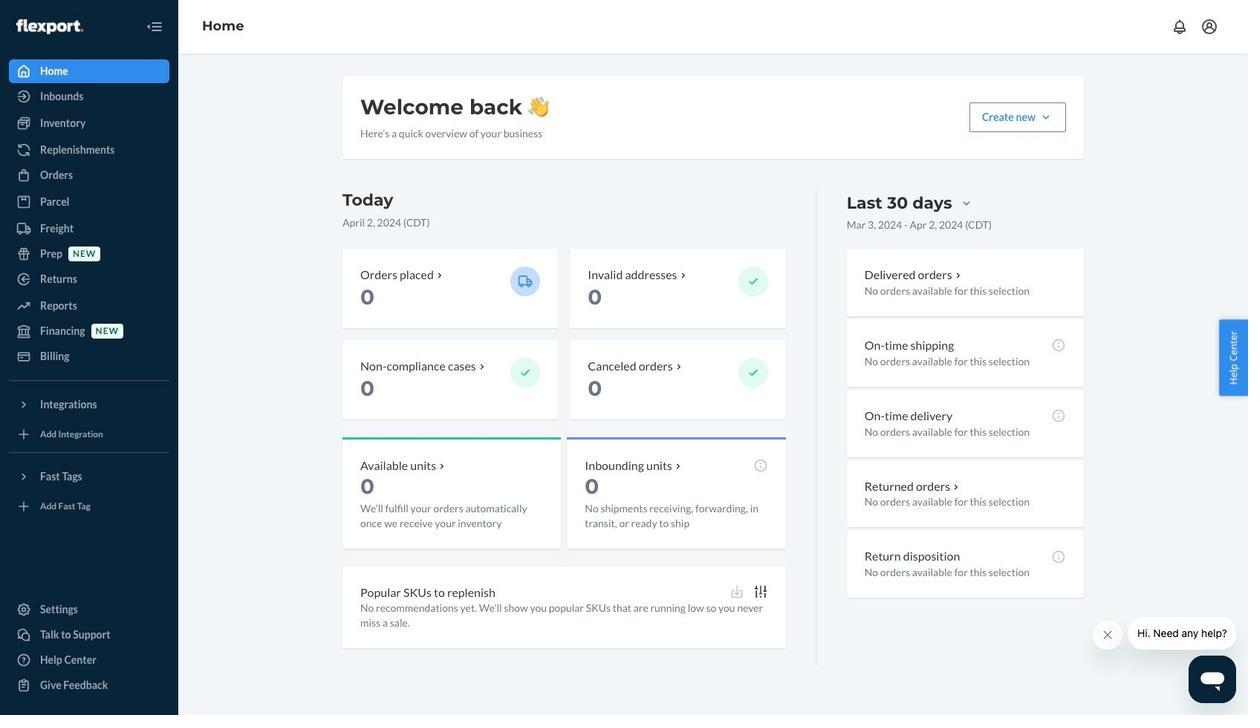 Task type: vqa. For each thing, say whether or not it's contained in the screenshot.
Close Navigation icon
yes



Task type: locate. For each thing, give the bounding box(es) containing it.
open notifications image
[[1171, 18, 1189, 36]]

hand-wave emoji image
[[528, 97, 549, 117]]

close navigation image
[[146, 18, 163, 36]]

open account menu image
[[1201, 18, 1218, 36]]

flexport logo image
[[16, 19, 83, 34]]



